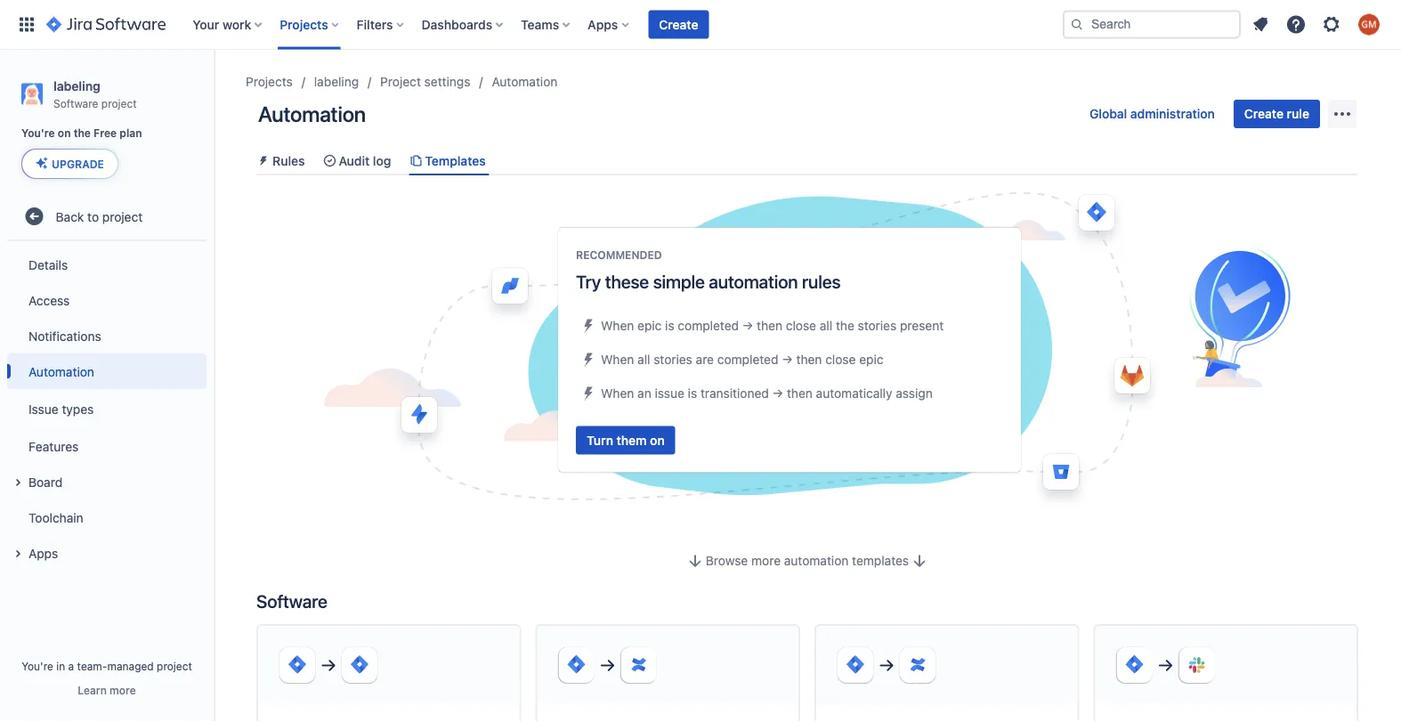Task type: vqa. For each thing, say whether or not it's contained in the screenshot.
ALL
yes



Task type: describe. For each thing, give the bounding box(es) containing it.
audit
[[339, 153, 370, 168]]

filters button
[[351, 10, 411, 39]]

settings image
[[1322, 14, 1343, 35]]

rules
[[802, 271, 841, 292]]

labeling for labeling
[[314, 74, 359, 89]]

→ for transitioned
[[773, 386, 784, 401]]

plan
[[120, 127, 142, 139]]

an
[[638, 386, 652, 401]]

→ for completed
[[782, 352, 793, 367]]

global administration
[[1090, 106, 1216, 121]]

more for browse
[[752, 553, 781, 568]]

1 vertical spatial automation
[[258, 102, 366, 126]]

apps inside apps button
[[29, 546, 58, 560]]

projects for projects link
[[246, 74, 293, 89]]

toolchain link
[[7, 500, 207, 535]]

then for completed
[[797, 352, 822, 367]]

global
[[1090, 106, 1128, 121]]

details link
[[7, 247, 207, 283]]

your work button
[[187, 10, 269, 39]]

when epic is completed → then close all the stories present
[[601, 318, 944, 333]]

features
[[29, 439, 79, 454]]

0 horizontal spatial all
[[638, 352, 651, 367]]

toolchain
[[29, 510, 83, 525]]

are
[[696, 352, 714, 367]]

issue types
[[29, 401, 94, 416]]

then for transitioned
[[787, 386, 813, 401]]

turn
[[587, 433, 614, 448]]

primary element
[[11, 0, 1063, 49]]

notifications link
[[7, 318, 207, 354]]

2 vertical spatial project
[[157, 660, 192, 672]]

templates
[[852, 553, 909, 568]]

these
[[605, 271, 649, 292]]

project for back to project
[[102, 209, 143, 224]]

learn more
[[78, 684, 136, 696]]

dashboards button
[[416, 10, 510, 39]]

your
[[193, 17, 219, 32]]

transitioned
[[701, 386, 769, 401]]

board
[[29, 475, 62, 489]]

project settings link
[[380, 71, 471, 93]]

on inside button
[[650, 433, 665, 448]]

0 vertical spatial then
[[757, 318, 783, 333]]

features link
[[7, 429, 207, 464]]

1 vertical spatial automation
[[785, 553, 849, 568]]

learn
[[78, 684, 107, 696]]

when for when an issue is transitioned → then automatically assign
[[601, 386, 634, 401]]

1 horizontal spatial the
[[836, 318, 855, 333]]

simple
[[653, 271, 705, 292]]

board button
[[7, 464, 207, 500]]

audit log image
[[323, 154, 337, 168]]

create for create
[[659, 17, 699, 32]]

0 vertical spatial all
[[820, 318, 833, 333]]

types
[[62, 401, 94, 416]]

try
[[576, 271, 601, 292]]

apps button
[[7, 535, 207, 571]]

turn them on button
[[576, 426, 676, 455]]

log
[[373, 153, 391, 168]]

1 vertical spatial completed
[[718, 352, 779, 367]]

in
[[56, 660, 65, 672]]

banner containing your work
[[0, 0, 1402, 50]]

apps inside apps popup button
[[588, 17, 618, 32]]

global administration link
[[1079, 100, 1226, 128]]

assign
[[896, 386, 933, 401]]

work
[[223, 17, 251, 32]]

access link
[[7, 283, 207, 318]]

notifications image
[[1250, 14, 1272, 35]]

0 vertical spatial completed
[[678, 318, 739, 333]]

0 vertical spatial epic
[[638, 318, 662, 333]]

templates image
[[409, 154, 423, 168]]

help image
[[1286, 14, 1307, 35]]

turn them on
[[587, 433, 665, 448]]

free
[[94, 127, 117, 139]]

try these simple automation rules
[[576, 271, 841, 292]]

to
[[87, 209, 99, 224]]

issue
[[655, 386, 685, 401]]

projects button
[[275, 10, 346, 39]]

administration
[[1131, 106, 1216, 121]]

expand image
[[7, 472, 29, 494]]

apps button
[[583, 10, 636, 39]]

Search field
[[1063, 10, 1242, 39]]

1 horizontal spatial epic
[[860, 352, 884, 367]]

dashboards
[[422, 17, 493, 32]]

settings
[[425, 74, 471, 89]]



Task type: locate. For each thing, give the bounding box(es) containing it.
is right issue
[[688, 386, 698, 401]]

project for labeling software project
[[101, 97, 137, 109]]

automation
[[492, 74, 558, 89], [258, 102, 366, 126], [29, 364, 94, 379]]

0 vertical spatial →
[[743, 318, 754, 333]]

1 vertical spatial project
[[102, 209, 143, 224]]

automation down primary element
[[492, 74, 558, 89]]

create button
[[649, 10, 709, 39]]

project right managed
[[157, 660, 192, 672]]

apps
[[588, 17, 618, 32], [29, 546, 58, 560]]

1 vertical spatial close
[[826, 352, 856, 367]]

on up upgrade button
[[58, 127, 71, 139]]

0 horizontal spatial software
[[53, 97, 98, 109]]

all down the rules
[[820, 318, 833, 333]]

tab list containing rules
[[249, 146, 1366, 176]]

is
[[665, 318, 675, 333], [688, 386, 698, 401]]

1 horizontal spatial labeling
[[314, 74, 359, 89]]

notifications
[[29, 328, 101, 343]]

then up when all stories are completed → then close epic
[[757, 318, 783, 333]]

you're
[[21, 127, 55, 139], [21, 660, 53, 672]]

stories
[[858, 318, 897, 333], [654, 352, 693, 367]]

1 horizontal spatial automation
[[258, 102, 366, 126]]

then left automatically
[[787, 386, 813, 401]]

0 vertical spatial you're
[[21, 127, 55, 139]]

sidebar navigation image
[[194, 71, 233, 107]]

apps right the teams dropdown button
[[588, 17, 618, 32]]

all
[[820, 318, 833, 333], [638, 352, 651, 367]]

back to project
[[56, 209, 143, 224]]

1 vertical spatial the
[[836, 318, 855, 333]]

0 vertical spatial the
[[74, 127, 91, 139]]

automatically
[[816, 386, 893, 401]]

1 vertical spatial all
[[638, 352, 651, 367]]

1 horizontal spatial create
[[1245, 106, 1284, 121]]

you're in a team-managed project
[[21, 660, 192, 672]]

is down simple
[[665, 318, 675, 333]]

you're up upgrade button
[[21, 127, 55, 139]]

0 horizontal spatial epic
[[638, 318, 662, 333]]

1 vertical spatial more
[[110, 684, 136, 696]]

team-
[[77, 660, 107, 672]]

close
[[786, 318, 817, 333], [826, 352, 856, 367]]

0 vertical spatial more
[[752, 553, 781, 568]]

automation for notifications
[[29, 364, 94, 379]]

1 when from the top
[[601, 318, 634, 333]]

when for when all stories are completed → then close epic
[[601, 352, 634, 367]]

automation link for project settings
[[492, 71, 558, 93]]

teams button
[[516, 10, 577, 39]]

labeling software project
[[53, 78, 137, 109]]

expand image
[[7, 543, 29, 565]]

0 horizontal spatial automation link
[[7, 354, 207, 389]]

more inside button
[[110, 684, 136, 696]]

epic up automatically
[[860, 352, 884, 367]]

1 horizontal spatial close
[[826, 352, 856, 367]]

access
[[29, 293, 70, 308]]

all up an
[[638, 352, 651, 367]]

your work
[[193, 17, 251, 32]]

0 horizontal spatial stories
[[654, 352, 693, 367]]

automation link down primary element
[[492, 71, 558, 93]]

create rule
[[1245, 106, 1310, 121]]

your profile and settings image
[[1359, 14, 1380, 35]]

1 vertical spatial →
[[782, 352, 793, 367]]

search image
[[1071, 17, 1085, 32]]

1 horizontal spatial software
[[257, 591, 327, 612]]

browse
[[706, 553, 748, 568]]

create
[[659, 17, 699, 32], [1245, 106, 1284, 121]]

0 vertical spatial automation
[[709, 271, 798, 292]]

when an issue is transitioned → then automatically assign
[[601, 386, 933, 401]]

0 horizontal spatial on
[[58, 127, 71, 139]]

jira software image
[[46, 14, 166, 35], [46, 14, 166, 35]]

the left free at the left
[[74, 127, 91, 139]]

when for when epic is completed → then close all the stories present
[[601, 318, 634, 333]]

0 vertical spatial software
[[53, 97, 98, 109]]

0 vertical spatial automation
[[492, 74, 558, 89]]

0 horizontal spatial the
[[74, 127, 91, 139]]

them
[[617, 433, 647, 448]]

more right browse
[[752, 553, 781, 568]]

automation up the when epic is completed → then close all the stories present
[[709, 271, 798, 292]]

0 horizontal spatial close
[[786, 318, 817, 333]]

automation down labeling link
[[258, 102, 366, 126]]

actions image
[[1332, 103, 1354, 125]]

automation down the "notifications"
[[29, 364, 94, 379]]

0 horizontal spatial apps
[[29, 546, 58, 560]]

→ right transitioned
[[773, 386, 784, 401]]

1 vertical spatial then
[[797, 352, 822, 367]]

1 vertical spatial when
[[601, 352, 634, 367]]

managed
[[107, 660, 154, 672]]

you're left in
[[21, 660, 53, 672]]

0 vertical spatial is
[[665, 318, 675, 333]]

0 vertical spatial apps
[[588, 17, 618, 32]]

completed up transitioned
[[718, 352, 779, 367]]

2 vertical spatial automation
[[29, 364, 94, 379]]

create right apps popup button
[[659, 17, 699, 32]]

→ up when all stories are completed → then close epic
[[743, 318, 754, 333]]

1 vertical spatial software
[[257, 591, 327, 612]]

automation left the templates
[[785, 553, 849, 568]]

you're for you're in a team-managed project
[[21, 660, 53, 672]]

completed up are
[[678, 318, 739, 333]]

projects link
[[246, 71, 293, 93]]

a
[[68, 660, 74, 672]]

labeling link
[[314, 71, 359, 93]]

1 vertical spatial epic
[[860, 352, 884, 367]]

project settings
[[380, 74, 471, 89]]

1 horizontal spatial all
[[820, 318, 833, 333]]

close down the rules
[[786, 318, 817, 333]]

browse more automation templates
[[706, 553, 909, 568]]

0 vertical spatial on
[[58, 127, 71, 139]]

back
[[56, 209, 84, 224]]

1 vertical spatial automation link
[[7, 354, 207, 389]]

issue
[[29, 401, 59, 416]]

1 horizontal spatial on
[[650, 433, 665, 448]]

1 vertical spatial create
[[1245, 106, 1284, 121]]

0 vertical spatial close
[[786, 318, 817, 333]]

0 horizontal spatial is
[[665, 318, 675, 333]]

0 horizontal spatial labeling
[[53, 78, 100, 93]]

create inside button
[[1245, 106, 1284, 121]]

stories left are
[[654, 352, 693, 367]]

3 when from the top
[[601, 386, 634, 401]]

group containing details
[[7, 242, 207, 576]]

more for learn
[[110, 684, 136, 696]]

when all stories are completed → then close epic
[[601, 352, 884, 367]]

banner
[[0, 0, 1402, 50]]

labeling up the 'you're on the free plan'
[[53, 78, 100, 93]]

labeling for labeling software project
[[53, 78, 100, 93]]

labeling down projects dropdown button
[[314, 74, 359, 89]]

labeling inside labeling software project
[[53, 78, 100, 93]]

0 horizontal spatial create
[[659, 17, 699, 32]]

0 vertical spatial project
[[101, 97, 137, 109]]

1 vertical spatial on
[[650, 433, 665, 448]]

filters
[[357, 17, 393, 32]]

apps down toolchain
[[29, 546, 58, 560]]

2 vertical spatial when
[[601, 386, 634, 401]]

projects right sidebar navigation icon at the left top
[[246, 74, 293, 89]]

projects inside projects dropdown button
[[280, 17, 328, 32]]

automation link
[[492, 71, 558, 93], [7, 354, 207, 389]]

automation for project settings
[[492, 74, 558, 89]]

0 vertical spatial create
[[659, 17, 699, 32]]

1 vertical spatial projects
[[246, 74, 293, 89]]

group
[[7, 242, 207, 576]]

close up automatically
[[826, 352, 856, 367]]

1 vertical spatial stories
[[654, 352, 693, 367]]

1 horizontal spatial apps
[[588, 17, 618, 32]]

the
[[74, 127, 91, 139], [836, 318, 855, 333]]

1 you're from the top
[[21, 127, 55, 139]]

→
[[743, 318, 754, 333], [782, 352, 793, 367], [773, 386, 784, 401]]

back to project link
[[7, 199, 207, 234]]

rules
[[273, 153, 305, 168]]

2 vertical spatial →
[[773, 386, 784, 401]]

templates
[[425, 153, 486, 168]]

then
[[757, 318, 783, 333], [797, 352, 822, 367], [787, 386, 813, 401]]

projects
[[280, 17, 328, 32], [246, 74, 293, 89]]

1 vertical spatial apps
[[29, 546, 58, 560]]

software inside labeling software project
[[53, 97, 98, 109]]

present
[[900, 318, 944, 333]]

1 horizontal spatial stories
[[858, 318, 897, 333]]

rules image
[[257, 154, 271, 168]]

0 horizontal spatial more
[[110, 684, 136, 696]]

then down the when epic is completed → then close all the stories present
[[797, 352, 822, 367]]

project
[[380, 74, 421, 89]]

create inside button
[[659, 17, 699, 32]]

projects up labeling link
[[280, 17, 328, 32]]

2 vertical spatial then
[[787, 386, 813, 401]]

0 vertical spatial projects
[[280, 17, 328, 32]]

1 horizontal spatial is
[[688, 386, 698, 401]]

more down managed
[[110, 684, 136, 696]]

appswitcher icon image
[[16, 14, 37, 35]]

→ down the when epic is completed → then close all the stories present
[[782, 352, 793, 367]]

2 you're from the top
[[21, 660, 53, 672]]

upgrade button
[[22, 150, 117, 178]]

when
[[601, 318, 634, 333], [601, 352, 634, 367], [601, 386, 634, 401]]

upgrade
[[52, 158, 104, 170]]

automation link for notifications
[[7, 354, 207, 389]]

details
[[29, 257, 68, 272]]

completed
[[678, 318, 739, 333], [718, 352, 779, 367]]

0 vertical spatial automation link
[[492, 71, 558, 93]]

2 horizontal spatial automation
[[492, 74, 558, 89]]

issue types link
[[7, 389, 207, 429]]

recommended
[[576, 249, 662, 262]]

1 horizontal spatial automation link
[[492, 71, 558, 93]]

the down the rules
[[836, 318, 855, 333]]

tab list
[[249, 146, 1366, 176]]

epic down the "these"
[[638, 318, 662, 333]]

labeling
[[314, 74, 359, 89], [53, 78, 100, 93]]

1 vertical spatial is
[[688, 386, 698, 401]]

create rule button
[[1234, 100, 1321, 128]]

automation
[[709, 271, 798, 292], [785, 553, 849, 568]]

projects for projects dropdown button
[[280, 17, 328, 32]]

stories left present
[[858, 318, 897, 333]]

0 vertical spatial stories
[[858, 318, 897, 333]]

project inside 'link'
[[102, 209, 143, 224]]

2 when from the top
[[601, 352, 634, 367]]

you're for you're on the free plan
[[21, 127, 55, 139]]

project inside labeling software project
[[101, 97, 137, 109]]

0 vertical spatial when
[[601, 318, 634, 333]]

create for create rule
[[1245, 106, 1284, 121]]

learn more button
[[78, 683, 136, 697]]

teams
[[521, 17, 559, 32]]

1 horizontal spatial more
[[752, 553, 781, 568]]

0 horizontal spatial automation
[[29, 364, 94, 379]]

automation link up types
[[7, 354, 207, 389]]

project right the to
[[102, 209, 143, 224]]

on right them
[[650, 433, 665, 448]]

software
[[53, 97, 98, 109], [257, 591, 327, 612]]

you're on the free plan
[[21, 127, 142, 139]]

audit log
[[339, 153, 391, 168]]

rule
[[1288, 106, 1310, 121]]

project up plan
[[101, 97, 137, 109]]

create left rule
[[1245, 106, 1284, 121]]

1 vertical spatial you're
[[21, 660, 53, 672]]



